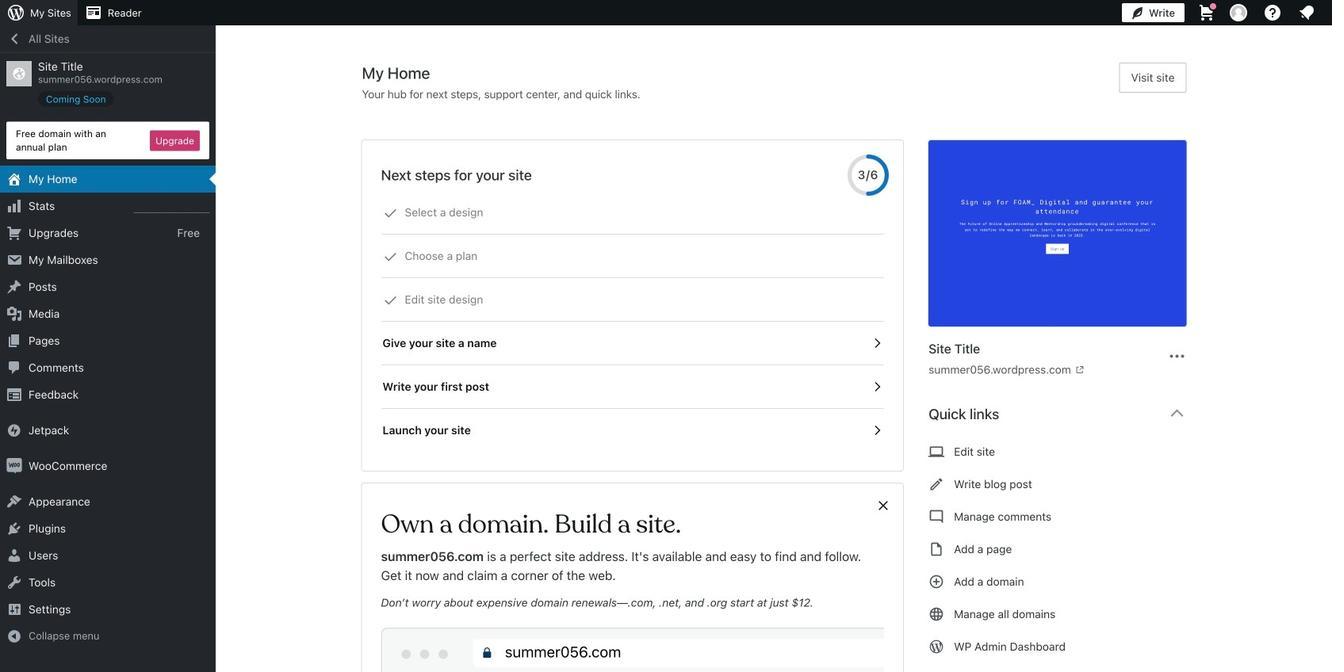 Task type: describe. For each thing, give the bounding box(es) containing it.
my shopping cart image
[[1198, 3, 1217, 22]]

task complete image
[[383, 250, 398, 264]]

1 img image from the top
[[6, 423, 22, 439]]

task enabled image
[[870, 380, 884, 394]]

1 list item from the top
[[1325, 81, 1332, 155]]

my profile image
[[1230, 4, 1248, 21]]

help image
[[1263, 3, 1283, 22]]

manage your notifications image
[[1298, 3, 1317, 22]]

mode_comment image
[[929, 508, 945, 527]]



Task type: vqa. For each thing, say whether or not it's contained in the screenshot.
Task enabled icon
yes



Task type: locate. For each thing, give the bounding box(es) containing it.
progress bar
[[848, 155, 889, 196]]

task enabled image down task enabled icon
[[870, 424, 884, 438]]

2 img image from the top
[[6, 459, 22, 474]]

1 task enabled image from the top
[[870, 336, 884, 351]]

3 list item from the top
[[1325, 230, 1332, 289]]

more options for site site title image
[[1168, 347, 1187, 366]]

edit image
[[929, 475, 945, 494]]

0 vertical spatial img image
[[6, 423, 22, 439]]

1 vertical spatial task complete image
[[383, 293, 398, 308]]

list item
[[1325, 81, 1332, 155], [1325, 155, 1332, 230], [1325, 230, 1332, 289]]

highest hourly views 0 image
[[134, 203, 209, 213]]

launchpad checklist element
[[381, 191, 884, 452]]

img image
[[6, 423, 22, 439], [6, 459, 22, 474]]

2 task enabled image from the top
[[870, 424, 884, 438]]

2 list item from the top
[[1325, 155, 1332, 230]]

task enabled image up task enabled icon
[[870, 336, 884, 351]]

insert_drive_file image
[[929, 540, 945, 559]]

laptop image
[[929, 443, 945, 462]]

main content
[[362, 63, 1200, 673]]

task complete image up task complete image
[[383, 206, 398, 220]]

task complete image
[[383, 206, 398, 220], [383, 293, 398, 308]]

dismiss domain name promotion image
[[877, 497, 891, 516]]

0 vertical spatial task enabled image
[[870, 336, 884, 351]]

1 vertical spatial task enabled image
[[870, 424, 884, 438]]

task complete image down task complete image
[[383, 293, 398, 308]]

1 vertical spatial img image
[[6, 459, 22, 474]]

task enabled image
[[870, 336, 884, 351], [870, 424, 884, 438]]

0 vertical spatial task complete image
[[383, 206, 398, 220]]

2 task complete image from the top
[[383, 293, 398, 308]]

1 task complete image from the top
[[383, 206, 398, 220]]



